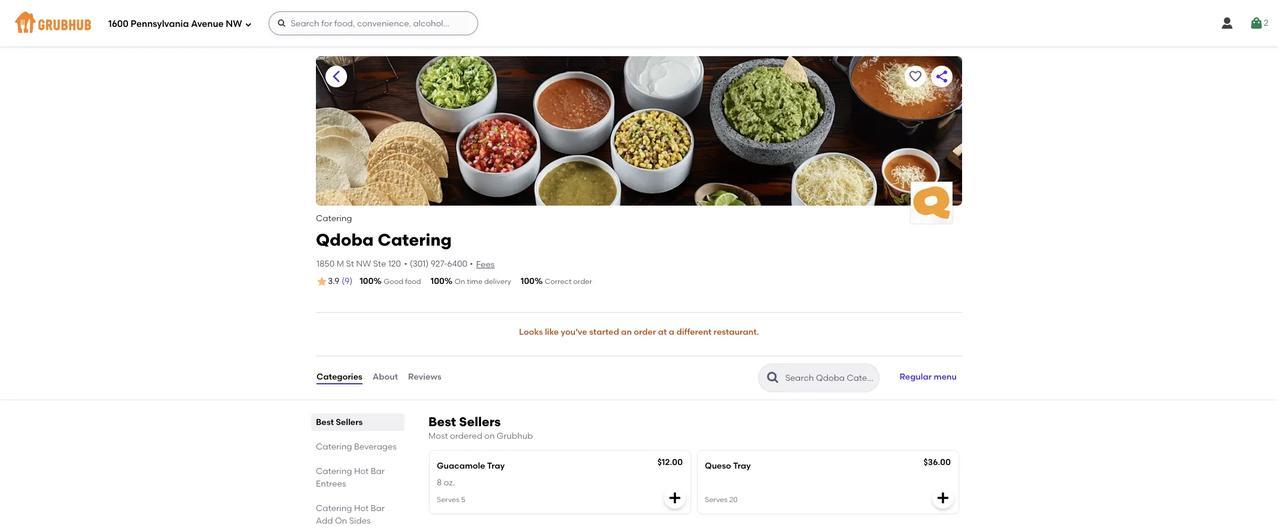 Task type: describe. For each thing, give the bounding box(es) containing it.
regular menu button
[[895, 365, 963, 391]]

looks
[[519, 328, 543, 338]]

2 button
[[1250, 13, 1269, 34]]

menu
[[934, 373, 957, 383]]

reviews button
[[408, 357, 442, 400]]

categories button
[[316, 357, 363, 400]]

good
[[384, 278, 404, 286]]

100 for good food
[[360, 277, 374, 287]]

pennsylvania
[[131, 18, 189, 29]]

catering hot bar add on sides tab
[[316, 503, 400, 527]]

3.9
[[328, 277, 339, 287]]

qdoba
[[316, 230, 374, 250]]

best sellers
[[316, 418, 363, 428]]

qdoba catering logo image
[[911, 182, 953, 224]]

regular menu
[[900, 373, 957, 383]]

looks like you've started an order at a different restaurant. button
[[519, 320, 760, 346]]

on inside catering hot bar add on sides
[[335, 516, 347, 527]]

save this restaurant image
[[909, 69, 923, 84]]

good food
[[384, 278, 421, 286]]

food
[[405, 278, 421, 286]]

delivery
[[484, 278, 511, 286]]

different
[[677, 328, 712, 338]]

serves for $12.00
[[437, 497, 460, 505]]

catering hot bar add on sides
[[316, 504, 385, 527]]

hot for catering hot bar entrees
[[354, 467, 369, 477]]

bar for catering hot bar entrees
[[371, 467, 385, 477]]

serves for $36.00
[[705, 497, 728, 505]]

caret left icon image
[[329, 69, 344, 84]]

main navigation navigation
[[0, 0, 1279, 47]]

1850 m st nw ste 120 • (301) 927-6400 • fees
[[317, 259, 495, 270]]

you've
[[561, 328, 587, 338]]

tray for queso tray
[[733, 461, 751, 472]]

100 for on time delivery
[[431, 277, 445, 287]]

sides
[[349, 516, 371, 527]]

(301) 927-6400 button
[[410, 259, 468, 271]]

5
[[461, 497, 466, 505]]

reviews
[[408, 373, 442, 383]]

catering beverages tab
[[316, 441, 400, 453]]

1 vertical spatial svg image
[[668, 491, 682, 506]]

svg image inside 2 button
[[1250, 16, 1264, 31]]

catering up (301)
[[378, 230, 452, 250]]

restaurant.
[[714, 328, 759, 338]]

1600 pennsylvania avenue nw
[[108, 18, 242, 29]]

correct
[[545, 278, 572, 286]]

sellers for best sellers most ordered on grubhub
[[459, 415, 501, 430]]

beverages
[[354, 442, 397, 452]]

120
[[388, 259, 401, 269]]

catering for catering beverages
[[316, 442, 352, 452]]

$12.00
[[658, 458, 683, 468]]

star icon image
[[316, 276, 328, 288]]

grubhub
[[497, 431, 533, 442]]

catering for catering
[[316, 214, 352, 224]]

1850 m st nw ste 120 button
[[316, 258, 402, 271]]

8 oz.
[[437, 478, 455, 489]]

best sellers most ordered on grubhub
[[429, 415, 533, 442]]

best sellers tab
[[316, 416, 400, 429]]

2
[[1264, 18, 1269, 28]]

serves 5
[[437, 497, 466, 505]]

best for best sellers
[[316, 418, 334, 428]]

(9)
[[342, 277, 353, 287]]

queso
[[705, 461, 732, 472]]

about
[[373, 373, 398, 383]]

serves 20
[[705, 497, 738, 505]]

catering for catering hot bar entrees
[[316, 467, 352, 477]]

guacamole
[[437, 461, 485, 472]]



Task type: locate. For each thing, give the bounding box(es) containing it.
1 vertical spatial nw
[[356, 259, 371, 269]]

1 • from the left
[[404, 259, 407, 269]]

8
[[437, 478, 442, 489]]

order right correct
[[573, 278, 592, 286]]

catering
[[316, 214, 352, 224], [378, 230, 452, 250], [316, 442, 352, 452], [316, 467, 352, 477], [316, 504, 352, 514]]

nw
[[226, 18, 242, 29], [356, 259, 371, 269]]

1 horizontal spatial best
[[429, 415, 456, 430]]

2 horizontal spatial 100
[[521, 277, 535, 287]]

nw for st
[[356, 259, 371, 269]]

hot inside catering hot bar entrees
[[354, 467, 369, 477]]

bar down catering hot bar entrees tab
[[371, 504, 385, 514]]

catering inside catering hot bar add on sides
[[316, 504, 352, 514]]

sellers up on
[[459, 415, 501, 430]]

nw right avenue at the top of the page
[[226, 18, 242, 29]]

0 vertical spatial svg image
[[1250, 16, 1264, 31]]

like
[[545, 328, 559, 338]]

catering up add
[[316, 504, 352, 514]]

best inside tab
[[316, 418, 334, 428]]

bar down beverages
[[371, 467, 385, 477]]

1 100 from the left
[[360, 277, 374, 287]]

hot for catering hot bar add on sides
[[354, 504, 369, 514]]

at
[[658, 328, 667, 338]]

1 vertical spatial on
[[335, 516, 347, 527]]

hot inside catering hot bar add on sides
[[354, 504, 369, 514]]

1 tray from the left
[[487, 461, 505, 472]]

add
[[316, 516, 333, 527]]

best up most on the bottom of the page
[[429, 415, 456, 430]]

qdoba catering
[[316, 230, 452, 250]]

100 right delivery at left bottom
[[521, 277, 535, 287]]

•
[[404, 259, 407, 269], [470, 259, 473, 269]]

most
[[429, 431, 448, 442]]

hot up the sides
[[354, 504, 369, 514]]

order left at
[[634, 328, 656, 338]]

a
[[669, 328, 675, 338]]

0 horizontal spatial serves
[[437, 497, 460, 505]]

tray
[[487, 461, 505, 472], [733, 461, 751, 472]]

Search Qdoba Catering search field
[[784, 373, 876, 384]]

catering hot bar entrees
[[316, 467, 385, 489]]

guacamole tray
[[437, 461, 505, 472]]

bar
[[371, 467, 385, 477], [371, 504, 385, 514]]

fees
[[476, 260, 495, 270]]

• right the 120
[[404, 259, 407, 269]]

(301)
[[410, 259, 429, 269]]

0 vertical spatial bar
[[371, 467, 385, 477]]

sellers inside best sellers most ordered on grubhub
[[459, 415, 501, 430]]

best
[[429, 415, 456, 430], [316, 418, 334, 428]]

on
[[485, 431, 495, 442]]

1 vertical spatial hot
[[354, 504, 369, 514]]

m
[[337, 259, 344, 269]]

looks like you've started an order at a different restaurant.
[[519, 328, 759, 338]]

best for best sellers most ordered on grubhub
[[429, 415, 456, 430]]

correct order
[[545, 278, 592, 286]]

sellers up catering beverages
[[336, 418, 363, 428]]

0 horizontal spatial tray
[[487, 461, 505, 472]]

20
[[730, 497, 738, 505]]

0 horizontal spatial svg image
[[668, 491, 682, 506]]

1 serves from the left
[[437, 497, 460, 505]]

sellers inside tab
[[336, 418, 363, 428]]

1 horizontal spatial nw
[[356, 259, 371, 269]]

3 100 from the left
[[521, 277, 535, 287]]

0 vertical spatial hot
[[354, 467, 369, 477]]

1 horizontal spatial order
[[634, 328, 656, 338]]

nw inside main navigation navigation
[[226, 18, 242, 29]]

1 bar from the top
[[371, 467, 385, 477]]

hot down catering beverages tab
[[354, 467, 369, 477]]

bar for catering hot bar add on sides
[[371, 504, 385, 514]]

catering up entrees
[[316, 467, 352, 477]]

1 horizontal spatial sellers
[[459, 415, 501, 430]]

1 vertical spatial order
[[634, 328, 656, 338]]

1 vertical spatial bar
[[371, 504, 385, 514]]

on right add
[[335, 516, 347, 527]]

2 tray from the left
[[733, 461, 751, 472]]

catering down best sellers
[[316, 442, 352, 452]]

avenue
[[191, 18, 224, 29]]

tray down on
[[487, 461, 505, 472]]

regular
[[900, 373, 932, 383]]

serves left "20"
[[705, 497, 728, 505]]

serves left 5
[[437, 497, 460, 505]]

0 horizontal spatial order
[[573, 278, 592, 286]]

0 horizontal spatial •
[[404, 259, 407, 269]]

order inside looks like you've started an order at a different restaurant. button
[[634, 328, 656, 338]]

0 horizontal spatial on
[[335, 516, 347, 527]]

sellers
[[459, 415, 501, 430], [336, 418, 363, 428]]

ste
[[373, 259, 386, 269]]

queso tray
[[705, 461, 751, 472]]

6400
[[448, 259, 468, 269]]

hot
[[354, 467, 369, 477], [354, 504, 369, 514]]

svg image
[[1221, 16, 1235, 31], [277, 19, 287, 28], [245, 21, 252, 28], [936, 491, 951, 506]]

nw right "st"
[[356, 259, 371, 269]]

save this restaurant button
[[905, 66, 927, 87]]

catering up qdoba
[[316, 214, 352, 224]]

100 down 1850 m st nw ste 120 button at the left of page
[[360, 277, 374, 287]]

Search for food, convenience, alcohol... search field
[[269, 11, 478, 35]]

catering hot bar entrees tab
[[316, 465, 400, 491]]

0 vertical spatial order
[[573, 278, 592, 286]]

2 bar from the top
[[371, 504, 385, 514]]

tray right queso
[[733, 461, 751, 472]]

entrees
[[316, 479, 346, 489]]

1 horizontal spatial serves
[[705, 497, 728, 505]]

1 horizontal spatial tray
[[733, 461, 751, 472]]

started
[[589, 328, 619, 338]]

fees button
[[476, 259, 495, 272]]

svg image
[[1250, 16, 1264, 31], [668, 491, 682, 506]]

1 horizontal spatial svg image
[[1250, 16, 1264, 31]]

1600
[[108, 18, 129, 29]]

st
[[346, 259, 354, 269]]

1850
[[317, 259, 335, 269]]

best up catering beverages
[[316, 418, 334, 428]]

100 for correct order
[[521, 277, 535, 287]]

nw inside 1850 m st nw ste 120 • (301) 927-6400 • fees
[[356, 259, 371, 269]]

best inside best sellers most ordered on grubhub
[[429, 415, 456, 430]]

on time delivery
[[455, 278, 511, 286]]

1 horizontal spatial on
[[455, 278, 465, 286]]

time
[[467, 278, 483, 286]]

about button
[[372, 357, 399, 400]]

2 hot from the top
[[354, 504, 369, 514]]

927-
[[431, 259, 448, 269]]

0 horizontal spatial sellers
[[336, 418, 363, 428]]

catering inside catering hot bar entrees
[[316, 467, 352, 477]]

bar inside catering hot bar add on sides
[[371, 504, 385, 514]]

2 serves from the left
[[705, 497, 728, 505]]

$36.00
[[924, 458, 951, 468]]

nw for avenue
[[226, 18, 242, 29]]

100 down (301) 927-6400 button
[[431, 277, 445, 287]]

1 horizontal spatial 100
[[431, 277, 445, 287]]

100
[[360, 277, 374, 287], [431, 277, 445, 287], [521, 277, 535, 287]]

oz.
[[444, 478, 455, 489]]

categories
[[317, 373, 363, 383]]

an
[[621, 328, 632, 338]]

search icon image
[[766, 371, 781, 385]]

catering for catering hot bar add on sides
[[316, 504, 352, 514]]

0 vertical spatial on
[[455, 278, 465, 286]]

share icon image
[[935, 69, 949, 84]]

tray for guacamole tray
[[487, 461, 505, 472]]

on left time
[[455, 278, 465, 286]]

2 • from the left
[[470, 259, 473, 269]]

0 vertical spatial nw
[[226, 18, 242, 29]]

• left fees
[[470, 259, 473, 269]]

serves
[[437, 497, 460, 505], [705, 497, 728, 505]]

1 hot from the top
[[354, 467, 369, 477]]

sellers for best sellers
[[336, 418, 363, 428]]

ordered
[[450, 431, 483, 442]]

catering beverages
[[316, 442, 397, 452]]

0 horizontal spatial nw
[[226, 18, 242, 29]]

2 100 from the left
[[431, 277, 445, 287]]

0 horizontal spatial best
[[316, 418, 334, 428]]

on
[[455, 278, 465, 286], [335, 516, 347, 527]]

order
[[573, 278, 592, 286], [634, 328, 656, 338]]

0 horizontal spatial 100
[[360, 277, 374, 287]]

1 horizontal spatial •
[[470, 259, 473, 269]]

bar inside catering hot bar entrees
[[371, 467, 385, 477]]



Task type: vqa. For each thing, say whether or not it's contained in the screenshot.
svg icon within 2 button
yes



